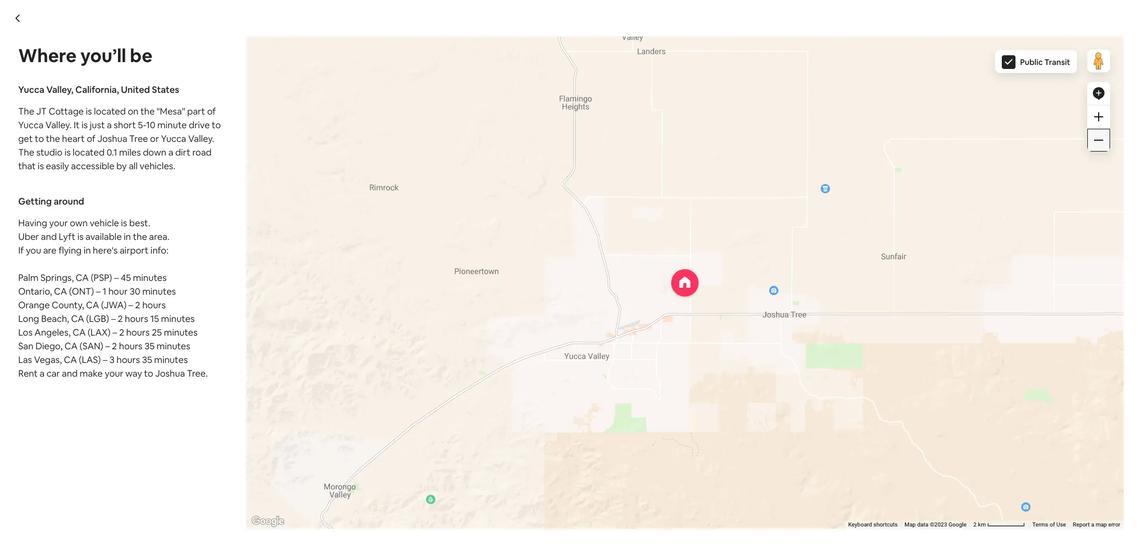 Task type: describe. For each thing, give the bounding box(es) containing it.
your inside palm springs, ca (psp) – 45 minutes ontario, ca (ont) – 1 hour 30 minutes orange county, ca (jwa) – 2 hours long beach, ca (lgb) – 2 hours 15 minutes los angeles, ca (lax) – 2 hours 25 minutes san diego, ca (san) – 2 hours 35 minutes las vegas, ca (las) – 3 hours 35 minutes rent a car and make your way to joshua tree.
[[105, 368, 123, 380]]

drag pegman onto the map to open street view image
[[1088, 50, 1111, 72]]

best.
[[129, 217, 150, 229]]

lyft
[[59, 231, 75, 243]]

data for 2 km
[[918, 522, 929, 528]]

rent
[[18, 368, 38, 380]]

minutes right 15
[[161, 313, 195, 325]]

– left 1
[[96, 286, 101, 298]]

joshua inside palm springs, ca (psp) – 45 minutes ontario, ca (ont) – 1 hour 30 minutes orange county, ca (jwa) – 2 hours long beach, ca (lgb) – 2 hours 15 minutes los angeles, ca (lax) – 2 hours 25 minutes san diego, ca (san) – 2 hours 35 minutes las vegas, ca (las) – 3 hours 35 minutes rent a car and make your way to joshua tree.
[[155, 368, 185, 380]]

1 vertical spatial miles
[[349, 472, 370, 484]]

(las)
[[79, 354, 101, 366]]

or inside where you'll be dialog
[[150, 133, 159, 145]]

©2023 for 500 m
[[689, 412, 706, 418]]

here's
[[93, 245, 118, 257]]

1 horizontal spatial easily
[[471, 472, 494, 484]]

where you'll be dialog
[[0, 0, 1143, 547]]

angeles,
[[35, 327, 71, 339]]

palm springs, ca (psp) – 45 minutes ontario, ca (ont) – 1 hour 30 minutes orange county, ca (jwa) – 2 hours long beach, ca (lgb) – 2 hours 15 minutes los angeles, ca (lax) – 2 hours 25 minutes san diego, ca (san) – 2 hours 35 minutes las vegas, ca (las) – 3 hours 35 minutes rent a car and make your way to joshua tree.
[[18, 272, 208, 380]]

reviews for show all 413 reviews
[[314, 42, 347, 54]]

hour
[[108, 286, 128, 298]]

2 down (jwa)
[[118, 313, 123, 325]]

10 inside where you'll be dialog
[[146, 119, 155, 131]]

1 vertical spatial 0.1
[[336, 472, 347, 484]]

use for 500 m
[[819, 412, 828, 418]]

4.96
[[760, 30, 774, 39]]

25
[[152, 327, 162, 339]]

1 vertical spatial states
[[381, 437, 409, 449]]

vehicle
[[90, 217, 119, 229]]

show all 413 reviews button
[[248, 34, 361, 62]]

1 vertical spatial yucca valley, california, united states
[[248, 437, 409, 449]]

show for show more
[[248, 494, 271, 506]]

las
[[18, 354, 32, 366]]

1 horizontal spatial cottage
[[278, 459, 313, 471]]

0 horizontal spatial in
[[84, 245, 91, 257]]

– left "45"
[[114, 272, 119, 284]]

1 horizontal spatial part
[[417, 459, 435, 471]]

1 vertical spatial 35
[[142, 354, 152, 366]]

uber
[[18, 231, 39, 243]]

1 vertical spatial 10
[[575, 459, 585, 471]]

minutes down 25
[[157, 340, 190, 352]]

ca left (las)
[[64, 354, 77, 366]]

2 list item from the left
[[567, 0, 837, 34]]

0 vertical spatial zoom in image
[[1095, 112, 1104, 121]]

report for 500 m
[[835, 412, 852, 418]]

30
[[130, 286, 140, 298]]

more
[[273, 494, 296, 506]]

palm
[[18, 272, 38, 284]]

1 vertical spatial transit
[[807, 166, 833, 176]]

1 vertical spatial google image
[[249, 514, 287, 529]]

vehicles. inside where you'll be dialog
[[140, 160, 175, 172]]

1 vertical spatial california,
[[305, 437, 349, 449]]

your stay location, map pin image inside google map
showing 4 points of interest. region
[[671, 269, 699, 297]]

minute inside where you'll be dialog
[[157, 119, 187, 131]]

springs,
[[40, 272, 74, 284]]

shortcuts for 2
[[874, 522, 898, 528]]

– left 3
[[103, 354, 107, 366]]

heart inside where you'll be dialog
[[62, 133, 85, 145]]

1 horizontal spatial it
[[503, 459, 509, 471]]

1 vertical spatial that
[[443, 472, 461, 484]]

1 horizontal spatial vehicles.
[[565, 472, 600, 484]]

use for 2 km
[[1057, 522, 1066, 528]]

·
[[775, 30, 777, 39]]

terms of use for 500 m
[[795, 412, 828, 418]]

report for 2 km
[[1073, 522, 1090, 528]]

miles inside where you'll be dialog
[[119, 147, 141, 158]]

1 vertical spatial public transit
[[782, 166, 833, 176]]

1 vertical spatial public
[[782, 166, 805, 176]]

getting
[[18, 196, 52, 208]]

that inside where you'll be dialog
[[18, 160, 36, 172]]

you'll for around
[[80, 44, 126, 67]]

way
[[125, 368, 142, 380]]

0 vertical spatial 35
[[145, 340, 155, 352]]

terms of use for 2 km
[[1033, 522, 1066, 528]]

413 for all
[[298, 42, 312, 54]]

15
[[150, 313, 159, 325]]

1 horizontal spatial drive
[[618, 459, 639, 471]]

1 vertical spatial studio
[[266, 472, 292, 484]]

1 vertical spatial the jt cottage is located on the "mesa" part of yucca valley. it is just a short 5-10 minute drive to get to the heart of joshua tree or yucca valley. the studio is located 0.1 miles down a dirt road that is easily accessible by all vehicles.
[[248, 459, 848, 484]]

map for 2 km
[[905, 522, 916, 528]]

down inside where you'll be dialog
[[143, 147, 166, 158]]

are
[[43, 245, 57, 257]]

jt inside where you'll be dialog
[[36, 105, 47, 117]]

1 horizontal spatial road
[[422, 472, 441, 484]]

1 horizontal spatial minute
[[587, 459, 616, 471]]

1 vertical spatial short
[[543, 459, 565, 471]]

ca up (ont)
[[76, 272, 89, 284]]

0 horizontal spatial zoom in image
[[857, 221, 866, 231]]

make
[[80, 368, 103, 380]]

keyboard shortcuts button for 2
[[849, 521, 898, 529]]

1 vertical spatial 5-
[[567, 459, 575, 471]]

(lax)
[[88, 327, 111, 339]]

available
[[86, 231, 122, 243]]

4.96 · 413 reviews
[[760, 30, 815, 39]]

beach,
[[41, 313, 69, 325]]

california, inside where you'll be dialog
[[75, 84, 119, 96]]

dirt inside where you'll be dialog
[[175, 147, 190, 158]]

1 vertical spatial heart
[[696, 459, 719, 471]]

– up 3
[[105, 340, 110, 352]]

all inside where you'll be dialog
[[129, 160, 138, 172]]

be for around
[[130, 44, 152, 67]]

report a map error for 2 km
[[1073, 522, 1121, 528]]

error for 2 km
[[1109, 522, 1121, 528]]

1 horizontal spatial dirt
[[405, 472, 420, 484]]

ca up (san)
[[73, 327, 86, 339]]

data for 500 m
[[676, 412, 687, 418]]

1 vertical spatial on
[[357, 459, 368, 471]]

flying
[[59, 245, 82, 257]]

minutes right 25
[[164, 327, 198, 339]]

0 vertical spatial joshua
[[98, 133, 127, 145]]

studio inside where you'll be dialog
[[36, 147, 63, 158]]

easily inside where you'll be dialog
[[46, 160, 69, 172]]

2 up 3
[[112, 340, 117, 352]]

if
[[18, 245, 24, 257]]

500
[[732, 412, 742, 418]]

(jwa)
[[101, 299, 127, 311]]

keyboard shortcuts for 500
[[607, 412, 656, 418]]

google for 500 m
[[707, 412, 725, 418]]

1 horizontal spatial accessible
[[496, 472, 539, 484]]

map for 500 m
[[858, 412, 869, 418]]

keyboard shortcuts button for 500
[[607, 411, 656, 419]]

terms for 2 km
[[1033, 522, 1049, 528]]

car
[[47, 368, 60, 380]]

©2023 for 2 km
[[930, 522, 948, 528]]

1 horizontal spatial jt
[[266, 459, 276, 471]]

terms of use link for 500 m
[[795, 412, 828, 418]]

2 km button
[[970, 521, 1029, 529]]

(lgb)
[[86, 313, 109, 325]]

terms for 500 m
[[795, 412, 811, 418]]

45
[[121, 272, 131, 284]]

ontario,
[[18, 286, 52, 298]]

tree.
[[187, 368, 208, 380]]

info:
[[151, 245, 169, 257]]

1 horizontal spatial in
[[124, 231, 131, 243]]

2 horizontal spatial all
[[554, 472, 563, 484]]

the jt cottage is located on the "mesa" part of yucca valley. it is just a short 5-10 minute drive to get to the heart of joshua tree or yucca valley. the studio is located 0.1 miles down a dirt road that is easily accessible by all vehicles. inside where you'll be dialog
[[18, 105, 221, 172]]

1 vertical spatial down
[[372, 472, 396, 484]]

county,
[[52, 299, 84, 311]]

vegas,
[[34, 354, 62, 366]]

1 horizontal spatial tree
[[763, 459, 782, 471]]

0 vertical spatial google image
[[251, 404, 288, 419]]

show more button
[[248, 494, 305, 506]]

error for 500 m
[[871, 412, 883, 418]]



Task type: locate. For each thing, give the bounding box(es) containing it.
2 horizontal spatial joshua
[[731, 459, 761, 471]]

terms of use link right 2 km button
[[1033, 522, 1066, 528]]

states
[[152, 84, 179, 96], [381, 437, 409, 449]]

0 horizontal spatial studio
[[36, 147, 63, 158]]

0 horizontal spatial on
[[128, 105, 139, 117]]

vehicles.
[[140, 160, 175, 172], [565, 472, 600, 484]]

terms of use link inside where you'll be dialog
[[1033, 522, 1066, 528]]

1 horizontal spatial zoom in image
[[1095, 112, 1104, 121]]

0 vertical spatial public transit
[[1021, 57, 1071, 67]]

your stay location, map pin image
[[553, 269, 581, 296], [671, 269, 699, 297]]

road inside where you'll be dialog
[[192, 147, 212, 158]]

map data ©2023 google for 500 m
[[663, 412, 725, 418]]

ca left (san)
[[65, 340, 78, 352]]

keyboard shortcuts for 2
[[849, 522, 898, 528]]

0 vertical spatial where you'll be
[[18, 44, 152, 67]]

0 vertical spatial valley,
[[46, 84, 74, 96]]

terms of use link right 500 m button
[[795, 412, 828, 418]]

terms right 2 km button
[[1033, 522, 1049, 528]]

2 inside button
[[974, 522, 977, 528]]

add a place to the map image
[[1092, 87, 1106, 100]]

in
[[124, 231, 131, 243], [84, 245, 91, 257]]

– right (lax)
[[113, 327, 117, 339]]

show all 413 reviews
[[261, 42, 347, 54]]

your stay location, map pin image inside google map
showing 1 point of interest. region
[[553, 269, 581, 296]]

los
[[18, 327, 33, 339]]

0 horizontal spatial accessible
[[71, 160, 114, 172]]

valley,
[[46, 84, 74, 96], [276, 437, 303, 449]]

drive
[[189, 119, 210, 131], [618, 459, 639, 471]]

1 horizontal spatial studio
[[266, 472, 292, 484]]

drive inside where you'll be dialog
[[189, 119, 210, 131]]

terms of use right 2 km button
[[1033, 522, 1066, 528]]

transit
[[1045, 57, 1071, 67], [807, 166, 833, 176]]

1 horizontal spatial and
[[62, 368, 78, 380]]

©2023 inside where you'll be dialog
[[930, 522, 948, 528]]

0 vertical spatial cottage
[[49, 105, 84, 117]]

be
[[130, 44, 152, 67], [323, 117, 339, 133]]

– down 30
[[129, 299, 133, 311]]

keyboard for 2 km
[[849, 522, 872, 528]]

map for 2 km
[[1096, 522, 1107, 528]]

studio up the getting around
[[36, 147, 63, 158]]

show inside button
[[261, 42, 285, 54]]

public inside where you'll be dialog
[[1021, 57, 1043, 67]]

1 horizontal spatial 413
[[779, 30, 790, 39]]

google
[[707, 412, 725, 418], [949, 522, 967, 528]]

ca
[[76, 272, 89, 284], [54, 286, 67, 298], [86, 299, 99, 311], [71, 313, 84, 325], [73, 327, 86, 339], [65, 340, 78, 352], [64, 354, 77, 366]]

0 horizontal spatial be
[[130, 44, 152, 67]]

0 vertical spatial terms of use link
[[795, 412, 828, 418]]

1 horizontal spatial public transit
[[1021, 57, 1071, 67]]

public transit
[[1021, 57, 1071, 67], [782, 166, 833, 176]]

and inside "having your own vehicle is best. uber and lyft is available in the area. if you are flying in here's airport info:"
[[41, 231, 57, 243]]

is
[[86, 105, 92, 117], [82, 119, 88, 131], [64, 147, 71, 158], [38, 160, 44, 172], [121, 217, 127, 229], [77, 231, 84, 243], [315, 459, 321, 471], [511, 459, 517, 471], [294, 472, 300, 484], [463, 472, 469, 484]]

short
[[114, 119, 136, 131], [543, 459, 565, 471]]

1 vertical spatial jt
[[266, 459, 276, 471]]

1 vertical spatial united
[[351, 437, 379, 449]]

around
[[54, 196, 84, 208]]

your down 3
[[105, 368, 123, 380]]

0 horizontal spatial report a map error link
[[835, 412, 883, 418]]

413 for ·
[[779, 30, 790, 39]]

the inside "having your own vehicle is best. uber and lyft is available in the area. if you are flying in here's airport info:"
[[133, 231, 147, 243]]

0.1 inside where you'll be dialog
[[107, 147, 117, 158]]

0 vertical spatial transit
[[1045, 57, 1071, 67]]

jt
[[36, 105, 47, 117], [266, 459, 276, 471]]

1 vertical spatial report a map error
[[1073, 522, 1121, 528]]

map data ©2023 google left 2 km
[[905, 522, 967, 528]]

where
[[18, 44, 77, 67], [248, 117, 287, 133]]

part inside where you'll be dialog
[[187, 105, 205, 117]]

a
[[107, 119, 112, 131], [168, 147, 173, 158], [40, 368, 45, 380], [854, 412, 857, 418], [536, 459, 541, 471], [398, 472, 403, 484], [1092, 522, 1095, 528]]

report a map error
[[835, 412, 883, 418], [1073, 522, 1121, 528]]

google left 2 km
[[949, 522, 967, 528]]

0 vertical spatial states
[[152, 84, 179, 96]]

0 vertical spatial be
[[130, 44, 152, 67]]

1 vertical spatial show
[[248, 494, 271, 506]]

hours
[[142, 299, 166, 311], [125, 313, 148, 325], [126, 327, 150, 339], [119, 340, 143, 352], [117, 354, 140, 366]]

public
[[1021, 57, 1043, 67], [782, 166, 805, 176]]

on inside where you'll be dialog
[[128, 105, 139, 117]]

just
[[90, 119, 105, 131], [519, 459, 534, 471]]

cottage inside where you'll be dialog
[[49, 105, 84, 117]]

1 vertical spatial get
[[652, 459, 667, 471]]

terms inside where you'll be dialog
[[1033, 522, 1049, 528]]

0 horizontal spatial use
[[819, 412, 828, 418]]

ca up "(lgb)"
[[86, 299, 99, 311]]

keyboard shortcuts button inside where you'll be dialog
[[849, 521, 898, 529]]

0 horizontal spatial dirt
[[175, 147, 190, 158]]

in up airport
[[124, 231, 131, 243]]

accessible inside where you'll be dialog
[[71, 160, 114, 172]]

2 km
[[974, 522, 988, 528]]

0 vertical spatial keyboard shortcuts
[[607, 412, 656, 418]]

zoom in image
[[1095, 112, 1104, 121], [857, 221, 866, 231]]

where you'll be
[[18, 44, 152, 67], [248, 117, 339, 133]]

1 vertical spatial keyboard shortcuts button
[[849, 521, 898, 529]]

0 horizontal spatial keyboard
[[607, 412, 631, 418]]

getting around
[[18, 196, 84, 208]]

map inside where you'll be dialog
[[1096, 522, 1107, 528]]

diego,
[[35, 340, 63, 352]]

2 right (lax)
[[119, 327, 124, 339]]

2 vertical spatial all
[[554, 472, 563, 484]]

1 vertical spatial "mesa"
[[386, 459, 415, 471]]

where for yucca
[[248, 117, 287, 133]]

just inside where you'll be dialog
[[90, 119, 105, 131]]

2 down 30
[[135, 299, 140, 311]]

2 left "km"
[[974, 522, 977, 528]]

road
[[192, 147, 212, 158], [422, 472, 441, 484]]

0.1
[[107, 147, 117, 158], [336, 472, 347, 484]]

0 vertical spatial in
[[124, 231, 131, 243]]

1 vertical spatial your
[[105, 368, 123, 380]]

and inside palm springs, ca (psp) – 45 minutes ontario, ca (ont) – 1 hour 30 minutes orange county, ca (jwa) – 2 hours long beach, ca (lgb) – 2 hours 15 minutes los angeles, ca (lax) – 2 hours 25 minutes san diego, ca (san) – 2 hours 35 minutes las vegas, ca (las) – 3 hours 35 minutes rent a car and make your way to joshua tree.
[[62, 368, 78, 380]]

where you'll be for around
[[18, 44, 152, 67]]

where you'll be for valley,
[[248, 117, 339, 133]]

report
[[835, 412, 852, 418], [1073, 522, 1090, 528]]

zoom out image
[[1095, 136, 1104, 145]]

where you'll be inside dialog
[[18, 44, 152, 67]]

report inside where you'll be dialog
[[1073, 522, 1090, 528]]

by
[[116, 160, 127, 172], [541, 472, 552, 484]]

transit inside where you'll be dialog
[[1045, 57, 1071, 67]]

google for 2 km
[[949, 522, 967, 528]]

you
[[26, 245, 41, 257]]

m
[[743, 412, 748, 418]]

1 vertical spatial cottage
[[278, 459, 313, 471]]

5- inside where you'll be dialog
[[138, 119, 146, 131]]

to inside palm springs, ca (psp) – 45 minutes ontario, ca (ont) – 1 hour 30 minutes orange county, ca (jwa) – 2 hours long beach, ca (lgb) – 2 hours 15 minutes los angeles, ca (lax) – 2 hours 25 minutes san diego, ca (san) – 2 hours 35 minutes las vegas, ca (las) – 3 hours 35 minutes rent a car and make your way to joshua tree.
[[144, 368, 153, 380]]

– down (jwa)
[[111, 313, 116, 325]]

list item
[[243, 0, 513, 34], [567, 0, 837, 34]]

2
[[135, 299, 140, 311], [118, 313, 123, 325], [119, 327, 124, 339], [112, 340, 117, 352], [974, 522, 977, 528]]

keyboard shortcuts
[[607, 412, 656, 418], [849, 522, 898, 528]]

tree inside where you'll be dialog
[[129, 133, 148, 145]]

you'll for valley,
[[290, 117, 321, 133]]

it
[[74, 119, 80, 131], [503, 459, 509, 471]]

map
[[858, 412, 869, 418], [1096, 522, 1107, 528]]

and right car
[[62, 368, 78, 380]]

(psp)
[[91, 272, 112, 284]]

0 vertical spatial keyboard
[[607, 412, 631, 418]]

0 horizontal spatial down
[[143, 147, 166, 158]]

your inside "having your own vehicle is best. uber and lyft is available in the area. if you are flying in here's airport info:"
[[49, 217, 68, 229]]

the jt cottage is located on the "mesa" part of yucca valley. it is just a short 5-10 minute drive to get to the heart of joshua tree or yucca valley. the studio is located 0.1 miles down a dirt road that is easily accessible by all vehicles.
[[18, 105, 221, 172], [248, 459, 848, 484]]

minutes up tree.
[[154, 354, 188, 366]]

short inside where you'll be dialog
[[114, 119, 136, 131]]

0 horizontal spatial public
[[782, 166, 805, 176]]

error
[[871, 412, 883, 418], [1109, 522, 1121, 528]]

1 vertical spatial and
[[62, 368, 78, 380]]

report a map error link for 500 m
[[835, 412, 883, 418]]

it inside where you'll be dialog
[[74, 119, 80, 131]]

0 vertical spatial drive
[[189, 119, 210, 131]]

public transit inside where you'll be dialog
[[1021, 57, 1071, 67]]

having
[[18, 217, 47, 229]]

35 down 25
[[145, 340, 155, 352]]

keyboard inside where you'll be dialog
[[849, 522, 872, 528]]

terms of use link for 2 km
[[1033, 522, 1066, 528]]

1 vertical spatial report
[[1073, 522, 1090, 528]]

500 m
[[732, 412, 750, 418]]

0 horizontal spatial shortcuts
[[632, 412, 656, 418]]

and
[[41, 231, 57, 243], [62, 368, 78, 380]]

terms of use right 500 m button
[[795, 412, 828, 418]]

0 vertical spatial minute
[[157, 119, 187, 131]]

airport
[[120, 245, 149, 257]]

1 list item from the left
[[243, 0, 513, 34]]

terms of use link
[[795, 412, 828, 418], [1033, 522, 1066, 528]]

1 vertical spatial in
[[84, 245, 91, 257]]

0 vertical spatial reviews
[[791, 30, 815, 39]]

1 horizontal spatial or
[[784, 459, 793, 471]]

ca down county,
[[71, 313, 84, 325]]

own
[[70, 217, 88, 229]]

yucca valley, california, united states inside where you'll be dialog
[[18, 84, 179, 96]]

orange
[[18, 299, 50, 311]]

terms of use
[[795, 412, 828, 418], [1033, 522, 1066, 528]]

in right the flying
[[84, 245, 91, 257]]

map for 500 m
[[663, 412, 675, 418]]

and up are
[[41, 231, 57, 243]]

reviews for 4.96 · 413 reviews
[[791, 30, 815, 39]]

1 vertical spatial google
[[949, 522, 967, 528]]

google image
[[251, 404, 288, 419], [249, 514, 287, 529]]

(ont)
[[69, 286, 94, 298]]

where inside dialog
[[18, 44, 77, 67]]

1 horizontal spatial the jt cottage is located on the "mesa" part of yucca valley. it is just a short 5-10 minute drive to get to the heart of joshua tree or yucca valley. the studio is located 0.1 miles down a dirt road that is easily accessible by all vehicles.
[[248, 459, 848, 484]]

1 vertical spatial terms
[[1033, 522, 1049, 528]]

google left 500 in the right bottom of the page
[[707, 412, 725, 418]]

data
[[676, 412, 687, 418], [918, 522, 929, 528]]

down
[[143, 147, 166, 158], [372, 472, 396, 484]]

0 vertical spatial dirt
[[175, 147, 190, 158]]

0 vertical spatial map
[[663, 412, 675, 418]]

1 horizontal spatial your
[[105, 368, 123, 380]]

use inside where you'll be dialog
[[1057, 522, 1066, 528]]

1 horizontal spatial just
[[519, 459, 534, 471]]

0 vertical spatial "mesa"
[[157, 105, 185, 117]]

keyboard for 500 m
[[607, 412, 631, 418]]

1 horizontal spatial valley,
[[276, 437, 303, 449]]

google map
showing 1 point of interest. region
[[168, 46, 898, 484]]

"mesa" inside where you'll be dialog
[[157, 105, 185, 117]]

0 vertical spatial road
[[192, 147, 212, 158]]

0 vertical spatial use
[[819, 412, 828, 418]]

minutes
[[133, 272, 167, 284], [142, 286, 176, 298], [161, 313, 195, 325], [164, 327, 198, 339], [157, 340, 190, 352], [154, 354, 188, 366]]

minutes right 30
[[142, 286, 176, 298]]

1 horizontal spatial use
[[1057, 522, 1066, 528]]

united inside where you'll be dialog
[[121, 84, 150, 96]]

1 horizontal spatial report a map error
[[1073, 522, 1121, 528]]

1 vertical spatial by
[[541, 472, 552, 484]]

states inside where you'll be dialog
[[152, 84, 179, 96]]

yucca
[[18, 84, 44, 96], [18, 119, 44, 131], [161, 133, 186, 145], [248, 437, 274, 449], [447, 459, 473, 471], [795, 459, 820, 471]]

0 horizontal spatial your stay location, map pin image
[[553, 269, 581, 296]]

©2023 left 500 in the right bottom of the page
[[689, 412, 706, 418]]

map data ©2023 google left 500 in the right bottom of the page
[[663, 412, 725, 418]]

2 vertical spatial joshua
[[731, 459, 761, 471]]

be for valley,
[[323, 117, 339, 133]]

terms right 500 m button
[[795, 412, 811, 418]]

map data ©2023 google inside where you'll be dialog
[[905, 522, 967, 528]]

0 horizontal spatial drive
[[189, 119, 210, 131]]

you'll inside where you'll be dialog
[[80, 44, 126, 67]]

(san)
[[80, 340, 103, 352]]

ca down springs,
[[54, 286, 67, 298]]

list
[[243, 0, 891, 34]]

0 vertical spatial vehicles.
[[140, 160, 175, 172]]

where for getting
[[18, 44, 77, 67]]

terms of use inside where you'll be dialog
[[1033, 522, 1066, 528]]

minute
[[157, 119, 187, 131], [587, 459, 616, 471]]

1 vertical spatial easily
[[471, 472, 494, 484]]

35 up way
[[142, 354, 152, 366]]

0 vertical spatial all
[[287, 42, 296, 54]]

0 horizontal spatial heart
[[62, 133, 85, 145]]

35
[[145, 340, 155, 352], [142, 354, 152, 366]]

by inside where you'll be dialog
[[116, 160, 127, 172]]

map data ©2023 google for 2 km
[[905, 522, 967, 528]]

error inside where you'll be dialog
[[1109, 522, 1121, 528]]

1 vertical spatial reviews
[[314, 42, 347, 54]]

0 horizontal spatial terms of use
[[795, 412, 828, 418]]

shortcuts
[[632, 412, 656, 418], [874, 522, 898, 528]]

1 horizontal spatial map
[[905, 522, 916, 528]]

10
[[146, 119, 155, 131], [575, 459, 585, 471]]

0 vertical spatial shortcuts
[[632, 412, 656, 418]]

3
[[109, 354, 115, 366]]

a inside palm springs, ca (psp) – 45 minutes ontario, ca (ont) – 1 hour 30 minutes orange county, ca (jwa) – 2 hours long beach, ca (lgb) – 2 hours 15 minutes los angeles, ca (lax) – 2 hours 25 minutes san diego, ca (san) – 2 hours 35 minutes las vegas, ca (las) – 3 hours 35 minutes rent a car and make your way to joshua tree.
[[40, 368, 45, 380]]

report a map error for 500 m
[[835, 412, 883, 418]]

accessible
[[71, 160, 114, 172], [496, 472, 539, 484]]

500 m button
[[729, 411, 791, 419]]

0 vertical spatial california,
[[75, 84, 119, 96]]

shortcuts inside where you'll be dialog
[[874, 522, 898, 528]]

1 horizontal spatial map data ©2023 google
[[905, 522, 967, 528]]

tree
[[129, 133, 148, 145], [763, 459, 782, 471]]

san
[[18, 340, 33, 352]]

1 horizontal spatial 10
[[575, 459, 585, 471]]

1 horizontal spatial on
[[357, 459, 368, 471]]

0 horizontal spatial part
[[187, 105, 205, 117]]

show more
[[248, 494, 296, 506]]

all inside button
[[287, 42, 296, 54]]

0 horizontal spatial and
[[41, 231, 57, 243]]

your up lyft
[[49, 217, 68, 229]]

0 vertical spatial on
[[128, 105, 139, 117]]

report a map error link for 2 km
[[1073, 522, 1121, 528]]

0 horizontal spatial keyboard shortcuts
[[607, 412, 656, 418]]

map inside where you'll be dialog
[[905, 522, 916, 528]]

0 horizontal spatial california,
[[75, 84, 119, 96]]

to
[[212, 119, 221, 131], [35, 133, 44, 145], [144, 368, 153, 380], [641, 459, 650, 471], [669, 459, 678, 471]]

0 vertical spatial miles
[[119, 147, 141, 158]]

reviews
[[791, 30, 815, 39], [314, 42, 347, 54]]

0 horizontal spatial by
[[116, 160, 127, 172]]

valley, inside where you'll be dialog
[[46, 84, 74, 96]]

1 vertical spatial valley,
[[276, 437, 303, 449]]

©2023 left 2 km
[[930, 522, 948, 528]]

1
[[103, 286, 106, 298]]

get inside where you'll be dialog
[[18, 133, 33, 145]]

google inside where you'll be dialog
[[949, 522, 967, 528]]

studio up show more button
[[266, 472, 292, 484]]

long
[[18, 313, 39, 325]]

1 horizontal spatial where
[[248, 117, 287, 133]]

google map
showing 4 points of interest. region
[[111, 0, 1133, 547]]

413
[[779, 30, 790, 39], [298, 42, 312, 54]]

1 vertical spatial just
[[519, 459, 534, 471]]

shortcuts for 500
[[632, 412, 656, 418]]

413 inside button
[[298, 42, 312, 54]]

joshua
[[98, 133, 127, 145], [155, 368, 185, 380], [731, 459, 761, 471]]

0 vertical spatial report a map error link
[[835, 412, 883, 418]]

heart
[[62, 133, 85, 145], [696, 459, 719, 471]]

show for show all 413 reviews
[[261, 42, 285, 54]]

0 vertical spatial easily
[[46, 160, 69, 172]]

minutes up 30
[[133, 272, 167, 284]]

report a map error inside where you'll be dialog
[[1073, 522, 1121, 528]]

keyboard shortcuts inside where you'll be dialog
[[849, 522, 898, 528]]

0 vertical spatial report
[[835, 412, 852, 418]]

reviews inside show all 413 reviews button
[[314, 42, 347, 54]]

california,
[[75, 84, 119, 96], [305, 437, 349, 449]]

0 vertical spatial 0.1
[[107, 147, 117, 158]]

1 vertical spatial minute
[[587, 459, 616, 471]]

be inside where you'll be dialog
[[130, 44, 152, 67]]

terms
[[795, 412, 811, 418], [1033, 522, 1049, 528]]

all
[[287, 42, 296, 54], [129, 160, 138, 172], [554, 472, 563, 484]]

km
[[978, 522, 986, 528]]

or
[[150, 133, 159, 145], [784, 459, 793, 471]]

having your own vehicle is best. uber and lyft is available in the area. if you are flying in here's airport info:
[[18, 217, 170, 257]]

located
[[94, 105, 126, 117], [73, 147, 105, 158], [323, 459, 355, 471], [302, 472, 334, 484]]

1 horizontal spatial by
[[541, 472, 552, 484]]

1 horizontal spatial all
[[287, 42, 296, 54]]

area.
[[149, 231, 170, 243]]

data inside where you'll be dialog
[[918, 522, 929, 528]]

0 vertical spatial where
[[18, 44, 77, 67]]

0 vertical spatial public
[[1021, 57, 1043, 67]]



Task type: vqa. For each thing, say whether or not it's contained in the screenshot.
Keyboard to the left
yes



